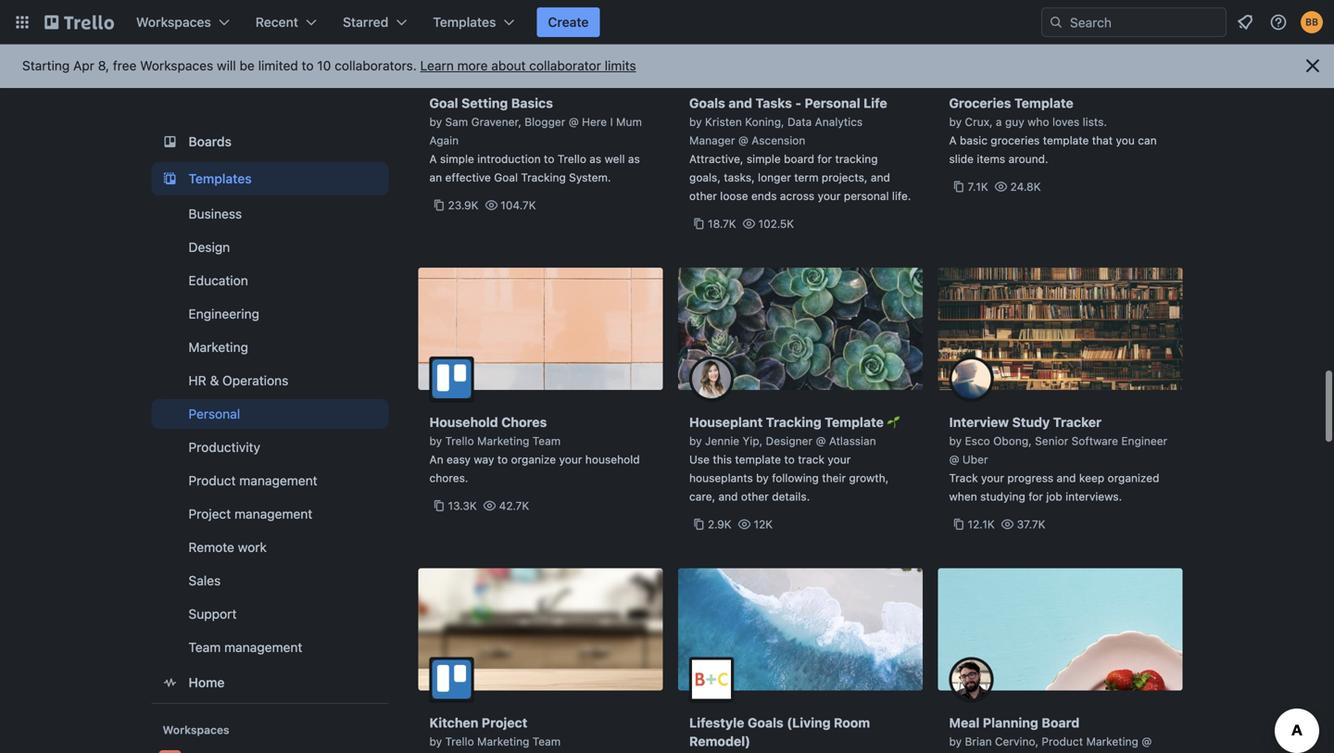 Task type: locate. For each thing, give the bounding box(es) containing it.
by up again
[[430, 115, 442, 128]]

trello for chores
[[445, 435, 474, 448]]

1 vertical spatial a
[[430, 153, 437, 165]]

1 horizontal spatial product
[[1042, 736, 1084, 749]]

koning,
[[746, 115, 785, 128]]

-
[[796, 95, 802, 111]]

well
[[605, 153, 625, 165]]

1 horizontal spatial goal
[[494, 171, 518, 184]]

42.7k
[[499, 500, 530, 513]]

0 vertical spatial workspaces
[[136, 14, 211, 30]]

other
[[690, 190, 717, 203], [742, 490, 769, 503]]

studying
[[981, 490, 1026, 503]]

as right well
[[628, 153, 640, 165]]

0 vertical spatial trello
[[558, 153, 587, 165]]

0 horizontal spatial simple
[[440, 153, 475, 165]]

study
[[1013, 415, 1051, 430]]

by inside kitchen project by trello marketing team
[[430, 736, 442, 749]]

1 horizontal spatial template
[[1044, 134, 1090, 147]]

learn more about collaborator limits link
[[421, 58, 637, 73]]

1 horizontal spatial as
[[628, 153, 640, 165]]

simple up "effective"
[[440, 153, 475, 165]]

household
[[586, 453, 640, 466]]

template down 'yip,'
[[736, 453, 782, 466]]

projects,
[[822, 171, 868, 184]]

0 vertical spatial goals
[[690, 95, 726, 111]]

13.3k
[[448, 500, 477, 513]]

team management
[[189, 640, 303, 655]]

0 vertical spatial a
[[950, 134, 957, 147]]

2 vertical spatial workspaces
[[163, 724, 230, 737]]

marketing link
[[152, 333, 389, 362]]

term
[[795, 171, 819, 184]]

24.8k
[[1011, 180, 1042, 193]]

management down product management link
[[235, 507, 313, 522]]

workspaces down workspaces popup button
[[140, 58, 213, 73]]

team inside 'link'
[[189, 640, 221, 655]]

meal
[[950, 716, 980, 731]]

1 vertical spatial template
[[736, 453, 782, 466]]

0 vertical spatial personal
[[805, 95, 861, 111]]

0 horizontal spatial as
[[590, 153, 602, 165]]

0 horizontal spatial product
[[189, 473, 236, 489]]

1 vertical spatial management
[[235, 507, 313, 522]]

your up studying
[[982, 472, 1005, 485]]

organize
[[511, 453, 556, 466]]

care,
[[690, 490, 716, 503]]

by up an
[[430, 435, 442, 448]]

2.9k
[[708, 518, 732, 531]]

0 horizontal spatial for
[[818, 153, 833, 165]]

kitchen
[[430, 716, 479, 731]]

for right "board"
[[818, 153, 833, 165]]

templates
[[433, 14, 496, 30], [189, 171, 252, 186]]

an
[[430, 171, 442, 184]]

remote
[[189, 540, 235, 555]]

your inside goals and tasks - personal life by kristen koning, data analytics manager @ ascension attractive, simple board for tracking goals, tasks, longer term projects, and other loose ends across your personal life.
[[818, 190, 841, 203]]

board
[[784, 153, 815, 165]]

0 vertical spatial product
[[189, 473, 236, 489]]

tracking up the designer
[[766, 415, 822, 430]]

0 vertical spatial goal
[[430, 95, 459, 111]]

goal down the introduction on the top left of page
[[494, 171, 518, 184]]

team inside kitchen project by trello marketing team
[[533, 736, 561, 749]]

search image
[[1049, 15, 1064, 30]]

0 horizontal spatial project
[[189, 507, 231, 522]]

1 simple from the left
[[440, 153, 475, 165]]

tracking up 104.7k
[[521, 171, 566, 184]]

to right way
[[498, 453, 508, 466]]

limited
[[258, 58, 298, 73]]

management for team management
[[224, 640, 303, 655]]

here
[[582, 115, 607, 128]]

team inside household chores by trello marketing team an easy way to organize your household chores.
[[533, 435, 561, 448]]

management down support "link"
[[224, 640, 303, 655]]

templates up business
[[189, 171, 252, 186]]

by inside household chores by trello marketing team an easy way to organize your household chores.
[[430, 435, 442, 448]]

trello up easy
[[445, 435, 474, 448]]

software
[[1072, 435, 1119, 448]]

your down projects,
[[818, 190, 841, 203]]

primary element
[[0, 0, 1335, 44]]

trello down kitchen
[[445, 736, 474, 749]]

goals left (living
[[748, 716, 784, 731]]

your right organize
[[559, 453, 583, 466]]

to down the designer
[[785, 453, 795, 466]]

template inside houseplant tracking template 🌱 by jennie yip, designer @ atlassian use this template to track your houseplants by following their growth, care, and other details.
[[736, 453, 782, 466]]

template up atlassian
[[825, 415, 884, 430]]

1 horizontal spatial other
[[742, 490, 769, 503]]

workspaces up free
[[136, 14, 211, 30]]

0 vertical spatial tracking
[[521, 171, 566, 184]]

trello inside household chores by trello marketing team an easy way to organize your household chores.
[[445, 435, 474, 448]]

by down kitchen
[[430, 736, 442, 749]]

templates button
[[422, 7, 526, 37]]

you
[[1117, 134, 1136, 147]]

learn
[[421, 58, 454, 73]]

trello marketing team image
[[430, 357, 474, 401]]

0 horizontal spatial templates
[[189, 171, 252, 186]]

system.
[[569, 171, 611, 184]]

your inside interview study tracker by esco obong, senior software engineer @ uber track your progress and keep organized when studying for job interviews.
[[982, 472, 1005, 485]]

personal link
[[152, 400, 389, 429]]

and inside houseplant tracking template 🌱 by jennie yip, designer @ atlassian use this template to track your houseplants by following their growth, care, and other details.
[[719, 490, 738, 503]]

goal up sam
[[430, 95, 459, 111]]

1 vertical spatial tracking
[[766, 415, 822, 430]]

back to home image
[[44, 7, 114, 37]]

product down productivity
[[189, 473, 236, 489]]

engineering link
[[152, 299, 389, 329]]

product down board
[[1042, 736, 1084, 749]]

and up 'job'
[[1057, 472, 1077, 485]]

senior
[[1036, 435, 1069, 448]]

by
[[430, 115, 442, 128], [690, 115, 702, 128], [950, 115, 962, 128], [430, 435, 442, 448], [690, 435, 702, 448], [950, 435, 962, 448], [757, 472, 769, 485], [430, 736, 442, 749], [950, 736, 962, 749]]

marketing inside kitchen project by trello marketing team
[[477, 736, 530, 749]]

lifestyle goals (living room remodel) link
[[679, 569, 923, 754]]

1 vertical spatial other
[[742, 490, 769, 503]]

groceries template by crux, a guy who loves lists. a basic groceries template that you can slide items around.
[[950, 95, 1158, 165]]

mum
[[617, 115, 642, 128]]

remote work
[[189, 540, 267, 555]]

your up their
[[828, 453, 851, 466]]

37.7k
[[1018, 518, 1046, 531]]

bob builder (bobbuilder40) image
[[1302, 11, 1324, 33]]

by inside groceries template by crux, a guy who loves lists. a basic groceries template that you can slide items around.
[[950, 115, 962, 128]]

by left crux,
[[950, 115, 962, 128]]

by inside goals and tasks - personal life by kristen koning, data analytics manager @ ascension attractive, simple board for tracking goals, tasks, longer term projects, and other loose ends across your personal life.
[[690, 115, 702, 128]]

2 vertical spatial team
[[533, 736, 561, 749]]

for left 'job'
[[1029, 490, 1044, 503]]

template inside houseplant tracking template 🌱 by jennie yip, designer @ atlassian use this template to track your houseplants by following their growth, care, and other details.
[[825, 415, 884, 430]]

a
[[997, 115, 1003, 128]]

trello inside kitchen project by trello marketing team
[[445, 736, 474, 749]]

jennie yip, designer @ atlassian image
[[690, 357, 734, 401]]

when
[[950, 490, 978, 503]]

0 horizontal spatial template
[[736, 453, 782, 466]]

templates up more
[[433, 14, 496, 30]]

goals,
[[690, 171, 721, 184]]

will
[[217, 58, 236, 73]]

goals up kristen
[[690, 95, 726, 111]]

brian
[[966, 736, 992, 749]]

to
[[302, 58, 314, 73], [544, 153, 555, 165], [498, 453, 508, 466], [785, 453, 795, 466]]

7.1k
[[968, 180, 989, 193]]

@ inside goals and tasks - personal life by kristen koning, data analytics manager @ ascension attractive, simple board for tracking goals, tasks, longer term projects, and other loose ends across your personal life.
[[739, 134, 749, 147]]

by inside interview study tracker by esco obong, senior software engineer @ uber track your progress and keep organized when studying for job interviews.
[[950, 435, 962, 448]]

by up 'manager'
[[690, 115, 702, 128]]

trello inside goal setting basics by sam gravener, blogger @ here i mum again a simple introduction to trello as well as an effective goal tracking system.
[[558, 153, 587, 165]]

trello
[[558, 153, 587, 165], [445, 435, 474, 448], [445, 736, 474, 749]]

1 vertical spatial project
[[482, 716, 528, 731]]

management for project management
[[235, 507, 313, 522]]

template down loves
[[1044, 134, 1090, 147]]

1 vertical spatial goal
[[494, 171, 518, 184]]

1 horizontal spatial templates
[[433, 14, 496, 30]]

0 horizontal spatial a
[[430, 153, 437, 165]]

simple inside goal setting basics by sam gravener, blogger @ here i mum again a simple introduction to trello as well as an effective goal tracking system.
[[440, 153, 475, 165]]

2 vertical spatial trello
[[445, 736, 474, 749]]

2 simple from the left
[[747, 153, 781, 165]]

0 vertical spatial templates
[[433, 14, 496, 30]]

to inside household chores by trello marketing team an easy way to organize your household chores.
[[498, 453, 508, 466]]

life
[[864, 95, 888, 111]]

and up personal
[[871, 171, 891, 184]]

1 horizontal spatial personal
[[805, 95, 861, 111]]

1 horizontal spatial a
[[950, 134, 957, 147]]

1 vertical spatial goals
[[748, 716, 784, 731]]

yip,
[[743, 435, 763, 448]]

tracking
[[521, 171, 566, 184], [766, 415, 822, 430]]

their
[[823, 472, 846, 485]]

@
[[569, 115, 579, 128], [739, 134, 749, 147], [816, 435, 826, 448], [950, 453, 960, 466], [1142, 736, 1153, 749]]

0 horizontal spatial template
[[825, 415, 884, 430]]

2 vertical spatial management
[[224, 640, 303, 655]]

0 vertical spatial for
[[818, 153, 833, 165]]

home
[[189, 675, 225, 691]]

and down houseplants
[[719, 490, 738, 503]]

goals
[[690, 95, 726, 111], [748, 716, 784, 731]]

1 as from the left
[[590, 153, 602, 165]]

0 horizontal spatial goal
[[430, 95, 459, 111]]

simple up longer
[[747, 153, 781, 165]]

brian cervino, product marketing @ trello image
[[950, 658, 994, 702]]

1 vertical spatial for
[[1029, 490, 1044, 503]]

0 vertical spatial project
[[189, 507, 231, 522]]

attractive,
[[690, 153, 744, 165]]

personal up analytics
[[805, 95, 861, 111]]

1 vertical spatial template
[[825, 415, 884, 430]]

trello up system.
[[558, 153, 587, 165]]

template for tracking
[[736, 453, 782, 466]]

0 vertical spatial management
[[240, 473, 318, 489]]

1 vertical spatial product
[[1042, 736, 1084, 749]]

sales link
[[152, 566, 389, 596]]

1 horizontal spatial project
[[482, 716, 528, 731]]

template inside groceries template by crux, a guy who loves lists. a basic groceries template that you can slide items around.
[[1044, 134, 1090, 147]]

2 as from the left
[[628, 153, 640, 165]]

goals inside lifestyle goals (living room remodel)
[[748, 716, 784, 731]]

template inside groceries template by crux, a guy who loves lists. a basic groceries template that you can slide items around.
[[1015, 95, 1074, 111]]

Search field
[[1064, 8, 1227, 36]]

an
[[430, 453, 444, 466]]

work
[[238, 540, 267, 555]]

other up 12k
[[742, 490, 769, 503]]

12k
[[754, 518, 773, 531]]

12.1k
[[968, 518, 995, 531]]

1 horizontal spatial for
[[1029, 490, 1044, 503]]

1 horizontal spatial template
[[1015, 95, 1074, 111]]

management down productivity "link"
[[240, 473, 318, 489]]

groceries
[[991, 134, 1040, 147]]

by left esco
[[950, 435, 962, 448]]

tracking
[[836, 153, 878, 165]]

0 notifications image
[[1235, 11, 1257, 33]]

as left well
[[590, 153, 602, 165]]

1 horizontal spatial goals
[[748, 716, 784, 731]]

can
[[1139, 134, 1158, 147]]

1 vertical spatial team
[[189, 640, 221, 655]]

1 horizontal spatial simple
[[747, 153, 781, 165]]

personal down &
[[189, 407, 240, 422]]

design
[[189, 240, 230, 255]]

track
[[798, 453, 825, 466]]

a up the an
[[430, 153, 437, 165]]

1 vertical spatial workspaces
[[140, 58, 213, 73]]

for
[[818, 153, 833, 165], [1029, 490, 1044, 503]]

marketing inside household chores by trello marketing team an easy way to organize your household chores.
[[477, 435, 530, 448]]

0 vertical spatial team
[[533, 435, 561, 448]]

0 horizontal spatial goals
[[690, 95, 726, 111]]

0 vertical spatial template
[[1044, 134, 1090, 147]]

other down the goals,
[[690, 190, 717, 203]]

1 vertical spatial trello
[[445, 435, 474, 448]]

by down meal
[[950, 736, 962, 749]]

trello marketing team image
[[430, 658, 474, 702]]

project up 'remote'
[[189, 507, 231, 522]]

to inside houseplant tracking template 🌱 by jennie yip, designer @ atlassian use this template to track your houseplants by following their growth, care, and other details.
[[785, 453, 795, 466]]

management
[[240, 473, 318, 489], [235, 507, 313, 522], [224, 640, 303, 655]]

tasks
[[756, 95, 793, 111]]

0 vertical spatial template
[[1015, 95, 1074, 111]]

0 horizontal spatial personal
[[189, 407, 240, 422]]

marketing inside marketing link
[[189, 340, 248, 355]]

trello for project
[[445, 736, 474, 749]]

atlassian
[[830, 435, 877, 448]]

team management link
[[152, 633, 389, 663]]

data
[[788, 115, 812, 128]]

workspaces down home
[[163, 724, 230, 737]]

a
[[950, 134, 957, 147], [430, 153, 437, 165]]

0 horizontal spatial tracking
[[521, 171, 566, 184]]

project right kitchen
[[482, 716, 528, 731]]

designer
[[766, 435, 813, 448]]

10
[[317, 58, 331, 73]]

goal
[[430, 95, 459, 111], [494, 171, 518, 184]]

1 horizontal spatial tracking
[[766, 415, 822, 430]]

template up who at the right of the page
[[1015, 95, 1074, 111]]

limits
[[605, 58, 637, 73]]

to down blogger
[[544, 153, 555, 165]]

0 vertical spatial other
[[690, 190, 717, 203]]

management inside 'link'
[[224, 640, 303, 655]]

project inside kitchen project by trello marketing team
[[482, 716, 528, 731]]

a up slide
[[950, 134, 957, 147]]

household
[[430, 415, 498, 430]]

following
[[772, 472, 819, 485]]

0 horizontal spatial other
[[690, 190, 717, 203]]

1 vertical spatial templates
[[189, 171, 252, 186]]



Task type: vqa. For each thing, say whether or not it's contained in the screenshot.


Task type: describe. For each thing, give the bounding box(es) containing it.
@ inside houseplant tracking template 🌱 by jennie yip, designer @ atlassian use this template to track your houseplants by following their growth, care, and other details.
[[816, 435, 826, 448]]

and inside interview study tracker by esco obong, senior software engineer @ uber track your progress and keep organized when studying for job interviews.
[[1057, 472, 1077, 485]]

chores
[[502, 415, 547, 430]]

and up kristen
[[729, 95, 753, 111]]

to inside goal setting basics by sam gravener, blogger @ here i mum again a simple introduction to trello as well as an effective goal tracking system.
[[544, 153, 555, 165]]

&
[[210, 373, 219, 388]]

tasks,
[[724, 171, 755, 184]]

workspaces button
[[125, 7, 241, 37]]

by inside meal planning board by brian cervino, product marketing @
[[950, 736, 962, 749]]

by inside goal setting basics by sam gravener, blogger @ here i mum again a simple introduction to trello as well as an effective goal tracking system.
[[430, 115, 442, 128]]

free
[[113, 58, 137, 73]]

home link
[[152, 667, 389, 700]]

simple inside goals and tasks - personal life by kristen koning, data analytics manager @ ascension attractive, simple board for tracking goals, tasks, longer term projects, and other loose ends across your personal life.
[[747, 153, 781, 165]]

who
[[1028, 115, 1050, 128]]

other inside goals and tasks - personal life by kristen koning, data analytics manager @ ascension attractive, simple board for tracking goals, tasks, longer term projects, and other loose ends across your personal life.
[[690, 190, 717, 203]]

across
[[781, 190, 815, 203]]

create
[[548, 14, 589, 30]]

hr & operations
[[189, 373, 289, 388]]

houseplant
[[690, 415, 763, 430]]

recent
[[256, 14, 299, 30]]

engineering
[[189, 306, 260, 322]]

recent button
[[245, 7, 328, 37]]

introduction
[[478, 153, 541, 165]]

productivity link
[[152, 433, 389, 463]]

lifestyle
[[690, 716, 745, 731]]

houseplant tracking template 🌱 by jennie yip, designer @ atlassian use this template to track your houseplants by following their growth, care, and other details.
[[690, 415, 901, 503]]

interview
[[950, 415, 1010, 430]]

for inside interview study tracker by esco obong, senior software engineer @ uber track your progress and keep organized when studying for job interviews.
[[1029, 490, 1044, 503]]

collaborator
[[530, 58, 602, 73]]

23.9k
[[448, 199, 479, 212]]

102.5k
[[759, 217, 795, 230]]

operations
[[223, 373, 289, 388]]

management for product management
[[240, 473, 318, 489]]

i
[[610, 115, 613, 128]]

your inside houseplant tracking template 🌱 by jennie yip, designer @ atlassian use this template to track your houseplants by following their growth, care, and other details.
[[828, 453, 851, 466]]

by left following
[[757, 472, 769, 485]]

1 vertical spatial personal
[[189, 407, 240, 422]]

keep
[[1080, 472, 1105, 485]]

blogger
[[525, 115, 566, 128]]

kitchen project by trello marketing team
[[430, 716, 561, 749]]

esco obong, senior software engineer @ uber image
[[950, 357, 994, 401]]

product management link
[[152, 466, 389, 496]]

starting
[[22, 58, 70, 73]]

personal inside goals and tasks - personal life by kristen koning, data analytics manager @ ascension attractive, simple board for tracking goals, tasks, longer term projects, and other loose ends across your personal life.
[[805, 95, 861, 111]]

interviews.
[[1066, 490, 1123, 503]]

board image
[[159, 131, 181, 153]]

8,
[[98, 58, 109, 73]]

a inside goal setting basics by sam gravener, blogger @ here i mum again a simple introduction to trello as well as an effective goal tracking system.
[[430, 153, 437, 165]]

tracker
[[1054, 415, 1102, 430]]

marketing inside meal planning board by brian cervino, product marketing @
[[1087, 736, 1139, 749]]

obong,
[[994, 435, 1032, 448]]

track
[[950, 472, 979, 485]]

project management link
[[152, 500, 389, 529]]

goal setting basics by sam gravener, blogger @ here i mum again a simple introduction to trello as well as an effective goal tracking system.
[[430, 95, 642, 184]]

boards link
[[152, 125, 389, 159]]

brit + co image
[[690, 658, 734, 702]]

hr & operations link
[[152, 366, 389, 396]]

ends
[[752, 190, 777, 203]]

18.7k
[[708, 217, 737, 230]]

chores.
[[430, 472, 469, 485]]

collaborators.
[[335, 58, 417, 73]]

workspaces inside workspaces popup button
[[136, 14, 211, 30]]

boards
[[189, 134, 232, 149]]

room
[[834, 716, 871, 731]]

your inside household chores by trello marketing team an easy way to organize your household chores.
[[559, 453, 583, 466]]

ascension
[[752, 134, 806, 147]]

more
[[458, 58, 488, 73]]

analytics
[[815, 115, 863, 128]]

details.
[[772, 490, 810, 503]]

design link
[[152, 233, 389, 262]]

remote work link
[[152, 533, 389, 563]]

easy
[[447, 453, 471, 466]]

again
[[430, 134, 459, 147]]

a inside groceries template by crux, a guy who loves lists. a basic groceries template that you can slide items around.
[[950, 134, 957, 147]]

board
[[1042, 716, 1080, 731]]

other inside houseplant tracking template 🌱 by jennie yip, designer @ atlassian use this template to track your houseplants by following their growth, care, and other details.
[[742, 490, 769, 503]]

starred
[[343, 14, 389, 30]]

setting
[[462, 95, 508, 111]]

basics
[[512, 95, 553, 111]]

home image
[[159, 672, 181, 694]]

@ inside meal planning board by brian cervino, product marketing @
[[1142, 736, 1153, 749]]

@ inside interview study tracker by esco obong, senior software engineer @ uber track your progress and keep organized when studying for job interviews.
[[950, 453, 960, 466]]

guy
[[1006, 115, 1025, 128]]

life.
[[893, 190, 912, 203]]

esco
[[966, 435, 991, 448]]

household chores by trello marketing team an easy way to organize your household chores.
[[430, 415, 640, 485]]

sales
[[189, 573, 221, 589]]

tracking inside goal setting basics by sam gravener, blogger @ here i mum again a simple introduction to trello as well as an effective goal tracking system.
[[521, 171, 566, 184]]

template board image
[[159, 168, 181, 190]]

team for household
[[533, 435, 561, 448]]

product inside meal planning board by brian cervino, product marketing @
[[1042, 736, 1084, 749]]

cervino,
[[996, 736, 1039, 749]]

template for template
[[1044, 134, 1090, 147]]

goals inside goals and tasks - personal life by kristen koning, data analytics manager @ ascension attractive, simple board for tracking goals, tasks, longer term projects, and other loose ends across your personal life.
[[690, 95, 726, 111]]

@ inside goal setting basics by sam gravener, blogger @ here i mum again a simple introduction to trello as well as an effective goal tracking system.
[[569, 115, 579, 128]]

basic
[[960, 134, 988, 147]]

interview study tracker by esco obong, senior software engineer @ uber track your progress and keep organized when studying for job interviews.
[[950, 415, 1168, 503]]

to left the 10
[[302, 58, 314, 73]]

open information menu image
[[1270, 13, 1289, 32]]

personal
[[844, 190, 890, 203]]

business link
[[152, 199, 389, 229]]

progress
[[1008, 472, 1054, 485]]

templates inside popup button
[[433, 14, 496, 30]]

for inside goals and tasks - personal life by kristen koning, data analytics manager @ ascension attractive, simple board for tracking goals, tasks, longer term projects, and other loose ends across your personal life.
[[818, 153, 833, 165]]

lifestyle goals (living room remodel)
[[690, 716, 871, 750]]

tracking inside houseplant tracking template 🌱 by jennie yip, designer @ atlassian use this template to track your houseplants by following their growth, care, and other details.
[[766, 415, 822, 430]]

by up use
[[690, 435, 702, 448]]

sam
[[445, 115, 468, 128]]

way
[[474, 453, 495, 466]]

about
[[492, 58, 526, 73]]

team for kitchen
[[533, 736, 561, 749]]

apr
[[73, 58, 94, 73]]



